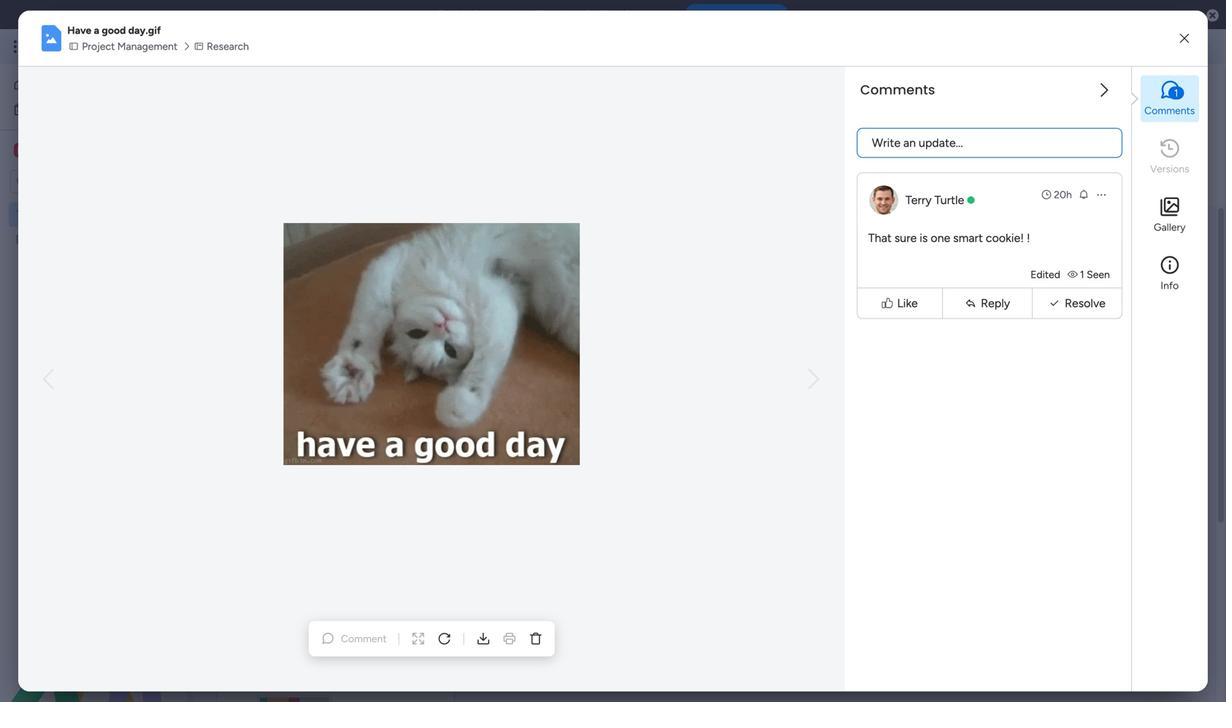 Task type: vqa. For each thing, say whether or not it's contained in the screenshot.
2nd The Marketing from the bottom of the page
no



Task type: locate. For each thing, give the bounding box(es) containing it.
have
[[67, 24, 91, 36], [315, 357, 342, 370]]

comments up write
[[860, 81, 935, 99]]

1 vertical spatial files
[[329, 380, 350, 392]]

files inside button
[[329, 380, 350, 392]]

terry
[[906, 193, 932, 207]]

gallery
[[1154, 221, 1186, 234], [275, 227, 322, 245]]

0 horizontal spatial have
[[67, 24, 91, 36]]

.gif
[[404, 357, 422, 370]]

mar
[[339, 403, 356, 415]]

files gallery
[[242, 227, 322, 245]]

files
[[242, 227, 272, 245], [329, 380, 350, 392]]

1
[[1174, 87, 1178, 99], [1080, 269, 1084, 281], [280, 303, 285, 316], [317, 303, 321, 316]]

options image
[[1095, 189, 1107, 201]]

reply button
[[946, 292, 1029, 316]]

out
[[287, 303, 303, 316]]

a up files gallery button
[[345, 357, 351, 370]]

1 horizontal spatial files
[[329, 380, 350, 392]]

lottie animation element
[[0, 555, 186, 703]]

enable for enable now!
[[709, 9, 739, 21]]

sure
[[895, 231, 917, 245]]

enable left now!
[[709, 9, 739, 21]]

terry turtle link
[[906, 193, 964, 207]]

have up files gallery button
[[315, 357, 342, 370]]

0 vertical spatial files
[[242, 227, 272, 245]]

good
[[102, 24, 126, 36], [354, 357, 382, 370]]

0 vertical spatial good
[[102, 24, 126, 36]]

project management button
[[67, 38, 182, 54]]

1 horizontal spatial have
[[315, 357, 342, 370]]

1 horizontal spatial good
[[354, 357, 382, 370]]

edited
[[1031, 269, 1060, 281]]

have inside main content
[[315, 357, 342, 370]]

0 horizontal spatial gallery
[[275, 227, 322, 245]]

mar 7, 2024
[[339, 403, 393, 415]]

1 horizontal spatial a
[[345, 357, 351, 370]]

cookie!
[[986, 231, 1024, 245]]

gallery inside "button"
[[1154, 221, 1186, 234]]

good inside main content
[[354, 357, 382, 370]]

write an update...
[[872, 136, 963, 150]]

v2 seen image
[[1068, 269, 1080, 281]]

list box
[[0, 200, 186, 449]]

of
[[305, 303, 315, 316]]

invite
[[1128, 81, 1154, 94]]

0 vertical spatial have
[[67, 24, 91, 36]]

good up gallery
[[354, 357, 382, 370]]

0 horizontal spatial files
[[242, 227, 272, 245]]

0 horizontal spatial a
[[94, 24, 99, 36]]

1 horizontal spatial gallery
[[1154, 221, 1186, 234]]

have for have a good day .gif
[[315, 357, 342, 370]]

smart
[[953, 231, 983, 245]]

one
[[931, 231, 950, 245]]

monday work management
[[65, 38, 227, 55]]

option
[[0, 202, 186, 205]]

a
[[94, 24, 99, 36], [345, 357, 351, 370]]

0 vertical spatial more dots image
[[1008, 231, 1018, 241]]

is
[[920, 231, 928, 245]]

download image
[[995, 276, 1009, 291]]

reminder image
[[1078, 189, 1090, 200]]

20h link
[[1041, 188, 1072, 202]]

1 comments
[[1145, 87, 1195, 117]]

turtle
[[935, 193, 964, 207]]

good for day.gif
[[102, 24, 126, 36]]

files inside field
[[242, 227, 272, 245]]

file
[[324, 303, 338, 316]]

have for have a good day.gif
[[67, 24, 91, 36]]

public board image
[[15, 233, 29, 247]]

now!
[[741, 9, 764, 21]]

enable
[[438, 8, 471, 21], [709, 9, 739, 21]]

main content
[[193, 206, 1226, 703]]

1 horizontal spatial more dots image
[[1008, 231, 1018, 241]]

comments
[[860, 81, 935, 99], [1145, 104, 1195, 117]]

1 vertical spatial more dots image
[[426, 651, 436, 662]]

comments down 2
[[1145, 104, 1195, 117]]

more dots image for files gallery
[[1008, 231, 1018, 241]]

1 horizontal spatial enable
[[709, 9, 739, 21]]

enable desktop notifications on this computer
[[438, 8, 673, 21]]

management
[[147, 38, 227, 55]]

0 vertical spatial a
[[94, 24, 99, 36]]

have a good day.gif
[[67, 24, 161, 36]]

1 vertical spatial have
[[315, 357, 342, 370]]

enable now! button
[[685, 4, 789, 26]]

a up project
[[94, 24, 99, 36]]

good for day
[[354, 357, 382, 370]]

enable left "desktop"
[[438, 8, 471, 21]]

write an update... button
[[857, 128, 1122, 158]]

good up "project management" button on the top left
[[102, 24, 126, 36]]

1 enable from the left
[[438, 8, 471, 21]]

enable inside button
[[709, 9, 739, 21]]

files up mar
[[329, 380, 350, 392]]

1 vertical spatial a
[[345, 357, 351, 370]]

None search field
[[238, 272, 371, 295]]

1 right 2
[[1174, 87, 1178, 99]]

work
[[118, 38, 144, 55]]

gallery up info button
[[1154, 221, 1186, 234]]

resolve
[[1065, 297, 1106, 311]]

on
[[583, 8, 598, 21]]

1 vertical spatial comments
[[1145, 104, 1195, 117]]

resolve button
[[1036, 292, 1119, 316]]

0 horizontal spatial good
[[102, 24, 126, 36]]

have up monday
[[67, 24, 91, 36]]

gallery up search for files search box
[[275, 227, 322, 245]]

a inside main content
[[345, 357, 351, 370]]

select product image
[[13, 39, 28, 54]]

/
[[1156, 81, 1160, 94]]

files up search for files search box
[[242, 227, 272, 245]]

more dots image
[[1008, 231, 1018, 241], [426, 651, 436, 662]]

files for files gallery
[[329, 380, 350, 392]]

0 horizontal spatial enable
[[438, 8, 471, 21]]

0 vertical spatial comments
[[860, 81, 935, 99]]

day
[[384, 357, 404, 370]]

7,
[[358, 403, 366, 415]]

0 horizontal spatial more dots image
[[426, 651, 436, 662]]

2 enable from the left
[[709, 9, 739, 21]]

files gallery button
[[315, 378, 387, 394]]

terry turtle image
[[1185, 35, 1209, 58]]

1 vertical spatial good
[[354, 357, 382, 370]]

search image
[[353, 278, 365, 290]]



Task type: describe. For each thing, give the bounding box(es) containing it.
update...
[[919, 136, 963, 150]]

project management
[[82, 40, 178, 53]]

files gallery
[[329, 380, 382, 392]]

like
[[897, 297, 918, 311]]

1 inside 1 comments
[[1174, 87, 1178, 99]]

Search for files search field
[[238, 272, 371, 295]]

have a good day .gif
[[315, 357, 422, 370]]

desktop
[[473, 8, 514, 21]]

info
[[1161, 279, 1179, 292]]

management
[[117, 40, 178, 53]]

computer
[[623, 8, 673, 21]]

1 left out on the top
[[280, 303, 285, 316]]

enable now!
[[709, 9, 764, 21]]

research button
[[192, 38, 253, 54]]

dapulse close image
[[1206, 8, 1219, 23]]

research
[[207, 40, 249, 53]]

invite / 2 button
[[1101, 76, 1175, 99]]

day.gif
[[128, 24, 161, 36]]

2024
[[369, 403, 393, 415]]

Completion field
[[239, 647, 325, 666]]

1 horizontal spatial comments
[[1145, 104, 1195, 117]]

more dots image for completion
[[426, 651, 436, 662]]

showing 1 out of 1 file
[[238, 303, 338, 316]]

gallery
[[352, 380, 382, 392]]

write
[[872, 136, 901, 150]]

this
[[601, 8, 620, 21]]

info button
[[1141, 251, 1199, 297]]

terry turtle
[[906, 193, 964, 207]]

showing
[[238, 303, 278, 316]]

an
[[903, 136, 916, 150]]

Files Gallery field
[[239, 227, 326, 246]]

enable for enable desktop notifications on this computer
[[438, 8, 471, 21]]

0 horizontal spatial comments
[[860, 81, 935, 99]]

!
[[1027, 231, 1030, 245]]

gallery button
[[1141, 192, 1199, 239]]

m
[[17, 144, 25, 157]]

reply
[[981, 297, 1010, 311]]

2
[[1163, 81, 1169, 94]]

that
[[868, 231, 892, 245]]

a for have a good day .gif
[[345, 357, 351, 370]]

gallery layout group
[[928, 272, 983, 296]]

1 right of
[[317, 303, 321, 316]]

invite / 2
[[1128, 81, 1169, 94]]

that sure is one smart cookie! !
[[868, 231, 1030, 245]]

project
[[82, 40, 115, 53]]

seen
[[1087, 269, 1110, 281]]

main content containing files gallery
[[193, 206, 1226, 703]]

see plans image
[[242, 39, 255, 55]]

gallery inside field
[[275, 227, 322, 245]]

1 left 'seen'
[[1080, 269, 1084, 281]]

files for files gallery
[[242, 227, 272, 245]]

workspace image
[[14, 142, 28, 158]]

m button
[[10, 138, 142, 163]]

like button
[[860, 282, 939, 325]]

completion
[[242, 647, 321, 666]]

lottie animation image
[[0, 555, 186, 703]]

20h
[[1054, 189, 1072, 201]]

a for have a good day.gif
[[94, 24, 99, 36]]

notifications
[[517, 8, 581, 21]]

1 seen
[[1080, 269, 1110, 281]]

monday
[[65, 38, 115, 55]]



